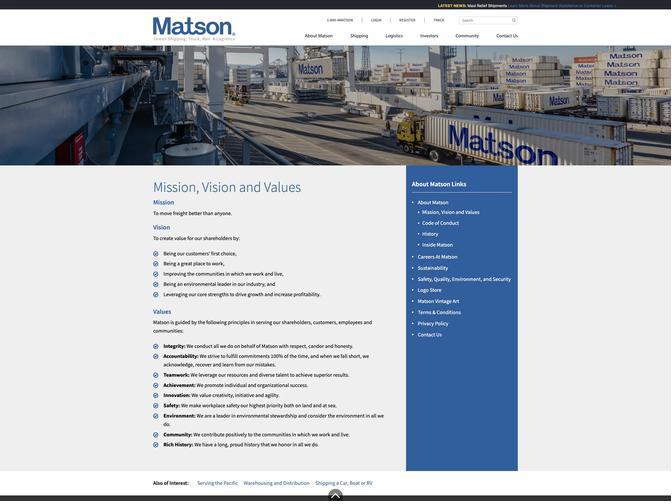 Task type: vqa. For each thing, say whether or not it's contained in the screenshot.


Task type: describe. For each thing, give the bounding box(es) containing it.
4matson
[[337, 18, 353, 23]]

respect,
[[290, 343, 307, 350]]

privacy
[[418, 320, 434, 327]]

mission, inside about matson links "section"
[[422, 209, 440, 216]]

all for rich history: we have a long, proud history that we honor in all we do.
[[298, 442, 303, 448]]

a right have
[[214, 442, 217, 448]]

1-
[[327, 18, 330, 23]]

also of interest:
[[153, 480, 189, 487]]

100%
[[271, 353, 283, 360]]

with
[[279, 343, 289, 350]]

an
[[177, 281, 183, 288]]

value for we
[[199, 392, 211, 399]]

guided
[[175, 319, 190, 326]]

leader for environmental
[[217, 281, 231, 288]]

terms & conditions
[[418, 309, 461, 316]]

of right also
[[164, 480, 168, 487]]

honesty.
[[335, 343, 353, 350]]

workplace
[[202, 402, 225, 409]]

behalf
[[241, 343, 255, 350]]

stewardship
[[270, 413, 297, 419]]

code of conduct
[[422, 220, 459, 227]]

1 vertical spatial work
[[319, 431, 330, 438]]

store
[[430, 287, 442, 294]]

teamwork: we leverage our resources and diverse talent to achieve superior results.
[[164, 372, 349, 379]]

to for to create value for our shareholders by:
[[153, 235, 159, 242]]

we for contribute
[[194, 431, 200, 438]]

we for conduct
[[187, 343, 193, 350]]

0 horizontal spatial communities
[[196, 271, 225, 277]]

safety, quality, environment, and security link
[[418, 276, 511, 283]]

we for leverage
[[191, 372, 198, 379]]

security
[[493, 276, 511, 283]]

history:
[[175, 442, 193, 448]]

leveraging
[[164, 291, 188, 298]]

contact inside top menu navigation
[[497, 34, 512, 39]]

improving the communities in which we work and live,
[[164, 271, 284, 277]]

community link
[[447, 31, 488, 43]]

to for strengths
[[230, 291, 234, 298]]

long,
[[218, 442, 229, 448]]

we are a leader in environmental stewardship and consider the environment in all we do.
[[164, 413, 384, 428]]

safety,
[[418, 276, 433, 283]]

matson right at
[[441, 254, 458, 260]]

1 horizontal spatial on
[[295, 402, 301, 409]]

at
[[323, 402, 327, 409]]

rv
[[367, 480, 373, 487]]

distribution
[[283, 480, 310, 487]]

we inside we strive to fulfill commitments 100% of the time, and when we fall short, we acknowledge, recover and learn from our mistakes.
[[200, 353, 207, 360]]

customers'
[[186, 250, 210, 257]]

time,
[[298, 353, 309, 360]]

shipping link
[[342, 31, 377, 43]]

results.
[[333, 372, 349, 379]]

serving
[[197, 480, 214, 487]]

place
[[193, 260, 205, 267]]

latest news: maui relief shipments learn more about shipment assistance or container loans >
[[433, 3, 612, 8]]

creativity,
[[212, 392, 234, 399]]

live,
[[274, 271, 284, 277]]

0 vertical spatial mission, vision and values
[[153, 178, 301, 196]]

employees
[[339, 319, 363, 326]]

do. for we are a leader in environmental stewardship and consider the environment in all we do.
[[164, 421, 171, 428]]

the up history
[[254, 431, 261, 438]]

accountability:
[[164, 353, 199, 360]]

highest
[[249, 402, 266, 409]]

our up great
[[177, 250, 185, 257]]

from
[[235, 362, 245, 368]]

integrity:
[[164, 343, 186, 350]]

conduct
[[194, 343, 213, 350]]

privacy policy link
[[418, 320, 448, 327]]

1 vertical spatial about matson link
[[418, 199, 449, 206]]

great
[[181, 260, 192, 267]]

about inside top menu navigation
[[305, 34, 317, 39]]

consider
[[308, 413, 327, 419]]

backtop image
[[328, 489, 343, 502]]

inside
[[422, 241, 436, 248]]

0 horizontal spatial vision
[[153, 223, 170, 232]]

1 horizontal spatial or
[[575, 3, 578, 8]]

logistics
[[386, 34, 403, 39]]

our down the initiative
[[241, 402, 248, 409]]

that
[[261, 442, 270, 448]]

800-
[[330, 18, 337, 23]]

also
[[153, 480, 163, 487]]

0 horizontal spatial all
[[214, 343, 219, 350]]

our inside we strive to fulfill commitments 100% of the time, and when we fall short, we acknowledge, recover and learn from our mistakes.
[[246, 362, 254, 368]]

in up being an environmental leader in our industry, and
[[226, 271, 230, 277]]

increase
[[274, 291, 293, 298]]

mistakes.
[[255, 362, 276, 368]]

proud
[[230, 442, 243, 448]]

in right honor
[[293, 442, 297, 448]]

investors
[[420, 34, 438, 39]]

in down safety
[[231, 413, 236, 419]]

to move freight better than anyone.
[[153, 210, 232, 217]]

a inside we are a leader in environmental stewardship and consider the environment in all we do.
[[213, 413, 215, 419]]

matson up 100%
[[262, 343, 278, 350]]

safety:
[[164, 402, 180, 409]]

top menu navigation
[[305, 31, 518, 43]]

achievement:
[[164, 382, 196, 389]]

vintage
[[435, 298, 452, 305]]

teamwork:
[[164, 372, 190, 379]]

create
[[160, 235, 173, 242]]

drive
[[236, 291, 247, 298]]

and inside we are a leader in environmental stewardship and consider the environment in all we do.
[[298, 413, 307, 419]]

the inside we are a leader in environmental stewardship and consider the environment in all we do.
[[328, 413, 335, 419]]

environmental inside we are a leader in environmental stewardship and consider the environment in all we do.
[[237, 413, 269, 419]]

history
[[244, 442, 260, 448]]

0 vertical spatial which
[[231, 271, 244, 277]]

of inside about matson links "section"
[[435, 220, 439, 227]]

values inside about matson links "section"
[[465, 209, 480, 216]]

cranes load and offload matson containers from the containership at the terminal. image
[[0, 36, 671, 165]]

we for make
[[181, 402, 188, 409]]

we for promote
[[197, 382, 204, 389]]

make
[[189, 402, 201, 409]]

warehousing
[[244, 480, 273, 487]]

contact us inside contact us link
[[497, 34, 518, 39]]

all for we are a leader in environmental stewardship and consider the environment in all we do.
[[371, 413, 376, 419]]

history
[[422, 231, 438, 237]]

the inside matson is guided by the following principles in serving our shareholders, customers, employees and communities:
[[198, 319, 205, 326]]

careers at matson link
[[418, 254, 458, 260]]

community:
[[164, 431, 193, 438]]

1 vertical spatial or
[[361, 480, 366, 487]]

contact inside about matson links "section"
[[418, 331, 435, 338]]

relief
[[473, 3, 483, 8]]

vision inside about matson links "section"
[[441, 209, 455, 216]]

contact us inside about matson links "section"
[[418, 331, 442, 338]]

being for being an environmental leader in our industry, and
[[164, 281, 176, 288]]

being for being our customers' first choice,
[[164, 250, 176, 257]]

the down being a great place to work,
[[187, 271, 195, 277]]

initiative
[[235, 392, 254, 399]]

short,
[[349, 353, 362, 360]]

in right environment
[[366, 413, 370, 419]]

>
[[609, 3, 612, 8]]

work,
[[212, 260, 224, 267]]



Task type: locate. For each thing, give the bounding box(es) containing it.
careers
[[418, 254, 435, 260]]

and inside matson is guided by the following principles in serving our shareholders, customers, employees and communities:
[[364, 319, 372, 326]]

1 vertical spatial contact us
[[418, 331, 442, 338]]

contact down search search field
[[497, 34, 512, 39]]

work down consider
[[319, 431, 330, 438]]

about
[[525, 3, 535, 8], [305, 34, 317, 39], [412, 180, 429, 188], [418, 199, 431, 206]]

to right talent
[[290, 372, 295, 379]]

track
[[434, 18, 444, 23]]

0 vertical spatial values
[[264, 178, 301, 196]]

we left contribute
[[194, 431, 200, 438]]

0 horizontal spatial about matson link
[[305, 31, 342, 43]]

1 vertical spatial mission,
[[422, 209, 440, 216]]

0 horizontal spatial shipping
[[315, 480, 335, 487]]

us inside top menu navigation
[[513, 34, 518, 39]]

logo store
[[418, 287, 442, 294]]

0 vertical spatial value
[[174, 235, 186, 242]]

agility.
[[265, 392, 280, 399]]

our up drive
[[238, 281, 245, 288]]

communities down the work,
[[196, 271, 225, 277]]

environment:
[[164, 413, 196, 419]]

serving
[[256, 319, 272, 326]]

leader for a
[[216, 413, 230, 419]]

community
[[456, 34, 479, 39]]

contact us link down privacy policy at the bottom of page
[[418, 331, 442, 338]]

to
[[206, 260, 211, 267], [230, 291, 234, 298], [221, 353, 225, 360], [290, 372, 295, 379], [248, 431, 253, 438]]

1 to from the top
[[153, 210, 159, 217]]

matson inside matson is guided by the following principles in serving our shareholders, customers, employees and communities:
[[153, 319, 169, 326]]

us down search "icon" at right
[[513, 34, 518, 39]]

fulfill
[[226, 353, 238, 360]]

at
[[436, 254, 440, 260]]

matson inside top menu navigation
[[318, 34, 333, 39]]

1 vertical spatial us
[[436, 331, 442, 338]]

to left drive
[[230, 291, 234, 298]]

0 horizontal spatial or
[[361, 480, 366, 487]]

talent
[[276, 372, 289, 379]]

being left the an
[[164, 281, 176, 288]]

0 vertical spatial to
[[153, 210, 159, 217]]

1 horizontal spatial mission,
[[422, 209, 440, 216]]

do. up community:
[[164, 421, 171, 428]]

achievement: we promote individual and organizational success.
[[164, 382, 308, 389]]

None search field
[[459, 16, 518, 24]]

have
[[202, 442, 213, 448]]

learn more about shipment assistance or container loans > link
[[503, 3, 612, 8]]

our right serving
[[273, 319, 281, 326]]

mission, vision and values link
[[422, 209, 480, 216]]

all
[[214, 343, 219, 350], [371, 413, 376, 419], [298, 442, 303, 448]]

1 vertical spatial shipping
[[315, 480, 335, 487]]

1 horizontal spatial contact us
[[497, 34, 518, 39]]

leader down improving the communities in which we work and live, on the left bottom of the page
[[217, 281, 231, 288]]

leader down safety
[[216, 413, 230, 419]]

the inside we strive to fulfill commitments 100% of the time, and when we fall short, we acknowledge, recover and learn from our mistakes.
[[290, 353, 297, 360]]

communities:
[[153, 328, 184, 334]]

1 being from the top
[[164, 250, 176, 257]]

of
[[435, 220, 439, 227], [256, 343, 261, 350], [284, 353, 289, 360], [164, 480, 168, 487]]

0 vertical spatial work
[[253, 271, 264, 277]]

when
[[320, 353, 332, 360]]

matson up at
[[437, 241, 453, 248]]

of right 'code'
[[435, 220, 439, 227]]

we left leverage in the bottom of the page
[[191, 372, 198, 379]]

mission, vision and values up conduct
[[422, 209, 480, 216]]

1 vertical spatial on
[[295, 402, 301, 409]]

candor
[[309, 343, 324, 350]]

acknowledge,
[[164, 362, 194, 368]]

shipping up backtop image
[[315, 480, 335, 487]]

all up strive
[[214, 343, 219, 350]]

about matson links
[[412, 180, 466, 188]]

to right the place on the left bottom
[[206, 260, 211, 267]]

contact us down privacy policy at the bottom of page
[[418, 331, 442, 338]]

achieve
[[296, 372, 313, 379]]

in up drive
[[232, 281, 237, 288]]

fall
[[341, 353, 348, 360]]

matson
[[318, 34, 333, 39], [430, 180, 450, 188], [432, 199, 449, 206], [437, 241, 453, 248], [441, 254, 458, 260], [418, 298, 434, 305], [153, 319, 169, 326], [262, 343, 278, 350]]

value left for
[[174, 235, 186, 242]]

0 horizontal spatial about matson
[[305, 34, 333, 39]]

we left make
[[181, 402, 188, 409]]

recover
[[195, 362, 212, 368]]

about matson inside "section"
[[418, 199, 449, 206]]

1 vertical spatial vision
[[441, 209, 455, 216]]

1 vertical spatial being
[[164, 260, 176, 267]]

mission, up the mission
[[153, 178, 199, 196]]

1 horizontal spatial do.
[[312, 442, 319, 448]]

diverse
[[259, 372, 275, 379]]

1 vertical spatial do.
[[312, 442, 319, 448]]

0 vertical spatial do.
[[164, 421, 171, 428]]

community: we contribute positively to the communities in which we work and live.
[[164, 431, 350, 438]]

which up drive
[[231, 271, 244, 277]]

to for positively
[[248, 431, 253, 438]]

register
[[399, 18, 416, 23]]

investors link
[[412, 31, 447, 43]]

1 horizontal spatial work
[[319, 431, 330, 438]]

or left container
[[575, 3, 578, 8]]

1 horizontal spatial communities
[[262, 431, 291, 438]]

on left land
[[295, 402, 301, 409]]

mission, vision and values up the anyone.
[[153, 178, 301, 196]]

conduct
[[440, 220, 459, 227]]

our left core
[[189, 291, 196, 298]]

sustainability link
[[418, 265, 448, 271]]

we inside we are a leader in environmental stewardship and consider the environment in all we do.
[[378, 413, 384, 419]]

2 vertical spatial all
[[298, 442, 303, 448]]

links
[[452, 180, 466, 188]]

0 vertical spatial environmental
[[184, 281, 216, 288]]

more
[[515, 3, 524, 8]]

mission, vision and values inside about matson links "section"
[[422, 209, 480, 216]]

being for being a great place to work,
[[164, 260, 176, 267]]

Search search field
[[459, 16, 518, 24]]

shipping inside top menu navigation
[[351, 34, 368, 39]]

we left have
[[195, 442, 201, 448]]

in inside matson is guided by the following principles in serving our shareholders, customers, employees and communities:
[[251, 319, 255, 326]]

0 vertical spatial mission,
[[153, 178, 199, 196]]

leader inside we are a leader in environmental stewardship and consider the environment in all we do.
[[216, 413, 230, 419]]

our
[[195, 235, 202, 242], [177, 250, 185, 257], [238, 281, 245, 288], [189, 291, 196, 298], [273, 319, 281, 326], [246, 362, 254, 368], [218, 372, 226, 379], [241, 402, 248, 409]]

all right environment
[[371, 413, 376, 419]]

1 vertical spatial values
[[465, 209, 480, 216]]

contact
[[497, 34, 512, 39], [418, 331, 435, 338]]

a left car,
[[336, 480, 339, 487]]

track link
[[424, 18, 444, 23]]

leader
[[217, 281, 231, 288], [216, 413, 230, 419]]

logo
[[418, 287, 429, 294]]

register link
[[390, 18, 424, 23]]

mission, up 'code'
[[422, 209, 440, 216]]

which down consider
[[297, 431, 311, 438]]

vision up the anyone.
[[202, 178, 236, 196]]

to left create
[[153, 235, 159, 242]]

about matson link down 1-
[[305, 31, 342, 43]]

to left fulfill
[[221, 353, 225, 360]]

a left great
[[177, 260, 180, 267]]

we
[[245, 271, 252, 277], [220, 343, 226, 350], [333, 353, 340, 360], [363, 353, 369, 360], [378, 413, 384, 419], [312, 431, 318, 438], [271, 442, 277, 448], [304, 442, 311, 448]]

news:
[[449, 3, 462, 8]]

terms & conditions link
[[418, 309, 461, 316]]

warehousing and distribution
[[244, 480, 310, 487]]

1 horizontal spatial mission, vision and values
[[422, 209, 480, 216]]

we inside we are a leader in environmental stewardship and consider the environment in all we do.
[[197, 413, 204, 419]]

strive
[[208, 353, 220, 360]]

communities up honor
[[262, 431, 291, 438]]

1 vertical spatial contact
[[418, 331, 435, 338]]

being up improving
[[164, 260, 176, 267]]

to for to move freight better than anyone.
[[153, 210, 159, 217]]

1 vertical spatial leader
[[216, 413, 230, 419]]

1 horizontal spatial value
[[199, 392, 211, 399]]

safety: we make workplace safety our highest priority both on land and at sea.
[[164, 402, 337, 409]]

1 horizontal spatial all
[[298, 442, 303, 448]]

2 being from the top
[[164, 260, 176, 267]]

contact us link down search "icon" at right
[[488, 31, 518, 43]]

1 horizontal spatial contact
[[497, 34, 512, 39]]

matson vintage art
[[418, 298, 459, 305]]

following
[[206, 319, 227, 326]]

0 vertical spatial us
[[513, 34, 518, 39]]

login link
[[362, 18, 390, 23]]

1 horizontal spatial contact us link
[[488, 31, 518, 43]]

learn
[[222, 362, 234, 368]]

the
[[187, 271, 195, 277], [198, 319, 205, 326], [290, 353, 297, 360], [328, 413, 335, 419], [254, 431, 261, 438], [215, 480, 222, 487]]

serving the pacific
[[197, 480, 238, 487]]

0 horizontal spatial environmental
[[184, 281, 216, 288]]

we for value
[[192, 392, 198, 399]]

0 vertical spatial or
[[575, 3, 578, 8]]

0 horizontal spatial do.
[[164, 421, 171, 428]]

the left time,
[[290, 353, 297, 360]]

of right 100%
[[284, 353, 289, 360]]

loans
[[598, 3, 608, 8]]

to left move at the top left
[[153, 210, 159, 217]]

vision up conduct
[[441, 209, 455, 216]]

on right do
[[234, 343, 240, 350]]

1 vertical spatial mission, vision and values
[[422, 209, 480, 216]]

both
[[284, 402, 294, 409]]

contact us down search "icon" at right
[[497, 34, 518, 39]]

by
[[191, 319, 197, 326]]

1 horizontal spatial which
[[297, 431, 311, 438]]

to inside we strive to fulfill commitments 100% of the time, and when we fall short, we acknowledge, recover and learn from our mistakes.
[[221, 353, 225, 360]]

1 horizontal spatial shipping
[[351, 34, 368, 39]]

the down sea.
[[328, 413, 335, 419]]

do. inside we are a leader in environmental stewardship and consider the environment in all we do.
[[164, 421, 171, 428]]

0 horizontal spatial contact us
[[418, 331, 442, 338]]

shipping for shipping a car, boat or rv
[[315, 480, 335, 487]]

to for place
[[206, 260, 211, 267]]

to up history
[[248, 431, 253, 438]]

0 vertical spatial shipping
[[351, 34, 368, 39]]

0 vertical spatial on
[[234, 343, 240, 350]]

0 vertical spatial contact us link
[[488, 31, 518, 43]]

1 horizontal spatial us
[[513, 34, 518, 39]]

mission
[[153, 198, 174, 207]]

1 vertical spatial to
[[153, 235, 159, 242]]

about matson down 1-
[[305, 34, 333, 39]]

1 vertical spatial about matson
[[418, 199, 449, 206]]

we left are
[[197, 413, 204, 419]]

0 horizontal spatial work
[[253, 271, 264, 277]]

matson left links
[[430, 180, 450, 188]]

shipping down '4matson'
[[351, 34, 368, 39]]

value up workplace
[[199, 392, 211, 399]]

3 being from the top
[[164, 281, 176, 288]]

matson down 1-
[[318, 34, 333, 39]]

1 horizontal spatial vision
[[202, 178, 236, 196]]

2 horizontal spatial vision
[[441, 209, 455, 216]]

improving
[[164, 271, 186, 277]]

2 vertical spatial values
[[153, 308, 171, 316]]

2 to from the top
[[153, 235, 159, 242]]

we strive to fulfill commitments 100% of the time, and when we fall short, we acknowledge, recover and learn from our mistakes.
[[164, 353, 369, 368]]

our inside matson is guided by the following principles in serving our shareholders, customers, employees and communities:
[[273, 319, 281, 326]]

assistance
[[554, 3, 574, 8]]

a right are
[[213, 413, 215, 419]]

0 horizontal spatial value
[[174, 235, 186, 242]]

0 vertical spatial about matson link
[[305, 31, 342, 43]]

footer
[[0, 489, 671, 502]]

rich
[[164, 442, 174, 448]]

vision up create
[[153, 223, 170, 232]]

1 horizontal spatial about matson
[[418, 199, 449, 206]]

of inside we strive to fulfill commitments 100% of the time, and when we fall short, we acknowledge, recover and learn from our mistakes.
[[284, 353, 289, 360]]

privacy policy
[[418, 320, 448, 327]]

search image
[[512, 18, 516, 22]]

shipping for shipping
[[351, 34, 368, 39]]

0 vertical spatial contact us
[[497, 34, 518, 39]]

the right by
[[198, 319, 205, 326]]

we down leverage in the bottom of the page
[[197, 382, 204, 389]]

container
[[579, 3, 597, 8]]

our down learn
[[218, 372, 226, 379]]

of right behalf
[[256, 343, 261, 350]]

work up the industry,
[[253, 271, 264, 277]]

is
[[170, 319, 174, 326]]

us down policy
[[436, 331, 442, 338]]

0 horizontal spatial which
[[231, 271, 244, 277]]

by:
[[233, 235, 240, 242]]

we left conduct
[[187, 343, 193, 350]]

0 horizontal spatial values
[[153, 308, 171, 316]]

2 vertical spatial vision
[[153, 223, 170, 232]]

1 vertical spatial environmental
[[237, 413, 269, 419]]

0 horizontal spatial contact us link
[[418, 331, 442, 338]]

1 horizontal spatial values
[[264, 178, 301, 196]]

or left rv
[[361, 480, 366, 487]]

environmental down safety: we make workplace safety our highest priority both on land and at sea.
[[237, 413, 269, 419]]

for
[[187, 235, 194, 242]]

learn
[[503, 3, 513, 8]]

us inside about matson links "section"
[[436, 331, 442, 338]]

1 vertical spatial all
[[371, 413, 376, 419]]

do. down consider
[[312, 442, 319, 448]]

1 vertical spatial value
[[199, 392, 211, 399]]

our right for
[[195, 235, 202, 242]]

1 horizontal spatial about matson link
[[418, 199, 449, 206]]

0 vertical spatial leader
[[217, 281, 231, 288]]

the left pacific
[[215, 480, 222, 487]]

being a great place to work,
[[164, 260, 224, 267]]

in down the stewardship at the left bottom
[[292, 431, 296, 438]]

1 vertical spatial contact us link
[[418, 331, 442, 338]]

we up make
[[192, 392, 198, 399]]

land
[[302, 402, 312, 409]]

shareholders,
[[282, 319, 312, 326]]

being down create
[[164, 250, 176, 257]]

our down commitments
[[246, 362, 254, 368]]

matson up the mission, vision and values link
[[432, 199, 449, 206]]

shipments
[[484, 3, 502, 8]]

0 horizontal spatial contact
[[418, 331, 435, 338]]

all inside we are a leader in environmental stewardship and consider the environment in all we do.
[[371, 413, 376, 419]]

being our customers' first choice,
[[164, 250, 237, 257]]

we up recover at the bottom left of the page
[[200, 353, 207, 360]]

0 horizontal spatial mission,
[[153, 178, 199, 196]]

matson up 'terms'
[[418, 298, 434, 305]]

contact down the privacy at the right
[[418, 331, 435, 338]]

boat
[[350, 480, 360, 487]]

matson left is
[[153, 319, 169, 326]]

history link
[[422, 231, 438, 237]]

2 horizontal spatial all
[[371, 413, 376, 419]]

all right honor
[[298, 442, 303, 448]]

2 horizontal spatial values
[[465, 209, 480, 216]]

do. for rich history: we have a long, proud history that we honor in all we do.
[[312, 442, 319, 448]]

0 vertical spatial communities
[[196, 271, 225, 277]]

0 vertical spatial about matson
[[305, 34, 333, 39]]

2 vertical spatial being
[[164, 281, 176, 288]]

0 horizontal spatial mission, vision and values
[[153, 178, 301, 196]]

1 horizontal spatial environmental
[[237, 413, 269, 419]]

1-800-4matson link
[[327, 18, 362, 23]]

0 vertical spatial being
[[164, 250, 176, 257]]

value for create
[[174, 235, 186, 242]]

0 horizontal spatial on
[[234, 343, 240, 350]]

0 horizontal spatial us
[[436, 331, 442, 338]]

environment,
[[452, 276, 482, 283]]

about matson inside top menu navigation
[[305, 34, 333, 39]]

1 vertical spatial communities
[[262, 431, 291, 438]]

in left serving
[[251, 319, 255, 326]]

0 vertical spatial vision
[[202, 178, 236, 196]]

innovation:
[[164, 392, 190, 399]]

blue matson logo with ocean, shipping, truck, rail and logistics written beneath it. image
[[153, 17, 236, 41]]

environmental up core
[[184, 281, 216, 288]]

about matson down about matson links
[[418, 199, 449, 206]]

individual
[[225, 382, 247, 389]]

latest
[[433, 3, 448, 8]]

about matson link down about matson links
[[418, 199, 449, 206]]

about matson links section
[[399, 165, 525, 472]]

0 vertical spatial contact
[[497, 34, 512, 39]]

1 vertical spatial which
[[297, 431, 311, 438]]

0 vertical spatial all
[[214, 343, 219, 350]]



